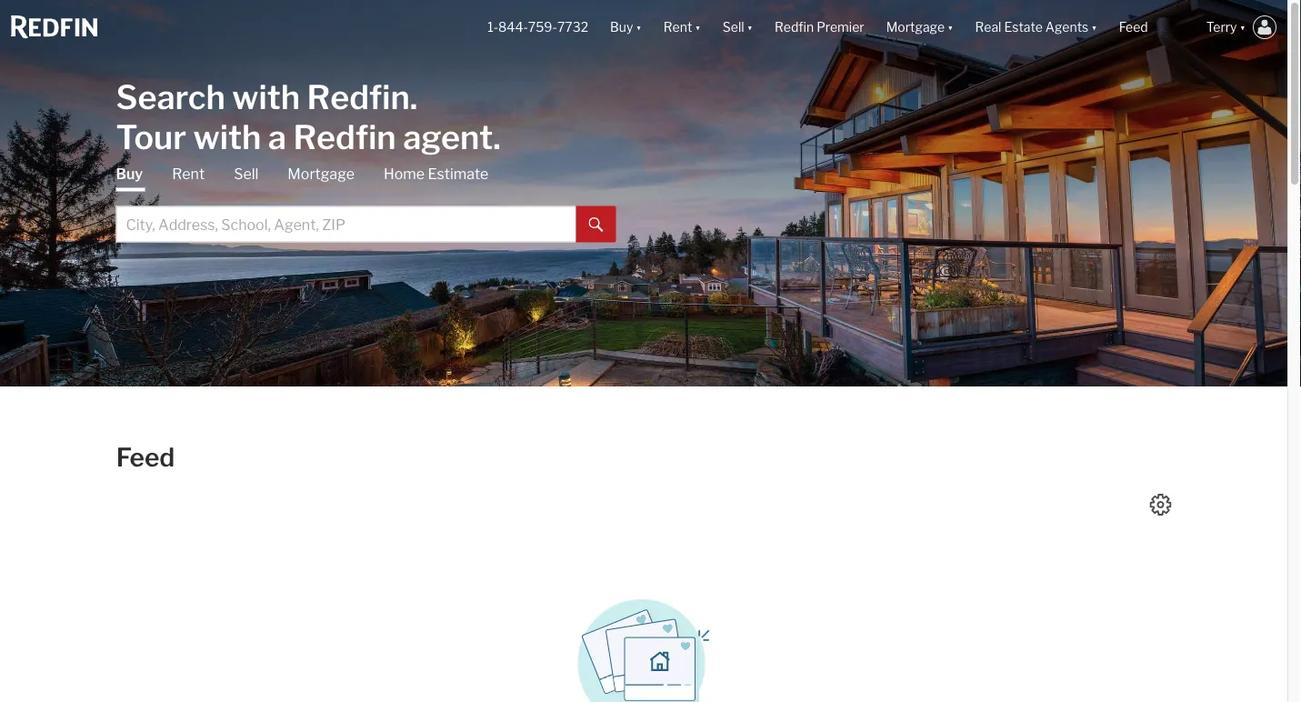 Task type: locate. For each thing, give the bounding box(es) containing it.
844-
[[498, 19, 528, 35]]

1 ▾ from the left
[[636, 19, 642, 35]]

1 vertical spatial rent
[[172, 165, 205, 183]]

mortgage up city, address, school, agent, zip search box
[[288, 165, 355, 183]]

home estimate
[[384, 165, 489, 183]]

rent inside dropdown button
[[664, 19, 693, 35]]

sell right rent ▾
[[723, 19, 745, 35]]

sell ▾ button
[[723, 0, 753, 55]]

redfin.
[[307, 77, 418, 117]]

real estate agents ▾ button
[[965, 0, 1109, 55]]

feed
[[1120, 19, 1149, 35], [116, 442, 175, 473]]

1 vertical spatial buy
[[116, 165, 143, 183]]

1 horizontal spatial redfin
[[775, 19, 814, 35]]

mortgage for mortgage ▾
[[887, 19, 945, 35]]

rent down tour
[[172, 165, 205, 183]]

redfin inside redfin premier button
[[775, 19, 814, 35]]

buy down tour
[[116, 165, 143, 183]]

1-844-759-7732
[[488, 19, 589, 35]]

▾
[[636, 19, 642, 35], [695, 19, 701, 35], [747, 19, 753, 35], [948, 19, 954, 35], [1092, 19, 1098, 35], [1240, 19, 1246, 35]]

rent for rent
[[172, 165, 205, 183]]

sell ▾
[[723, 19, 753, 35]]

redfin left premier
[[775, 19, 814, 35]]

tab list containing buy
[[116, 164, 616, 242]]

mortgage inside dropdown button
[[887, 19, 945, 35]]

buy ▾
[[610, 19, 642, 35]]

▾ left sell ▾
[[695, 19, 701, 35]]

0 horizontal spatial mortgage
[[288, 165, 355, 183]]

buy inside dropdown button
[[610, 19, 633, 35]]

rent
[[664, 19, 693, 35], [172, 165, 205, 183]]

redfin inside search with redfin. tour with a redfin agent.
[[293, 117, 396, 157]]

1 horizontal spatial rent
[[664, 19, 693, 35]]

▾ left real
[[948, 19, 954, 35]]

▾ left rent ▾
[[636, 19, 642, 35]]

estimate
[[428, 165, 489, 183]]

home
[[384, 165, 425, 183]]

3 ▾ from the left
[[747, 19, 753, 35]]

▾ right terry
[[1240, 19, 1246, 35]]

2 ▾ from the left
[[695, 19, 701, 35]]

▾ for sell ▾
[[747, 19, 753, 35]]

terry
[[1207, 19, 1238, 35]]

sell link
[[234, 164, 259, 184]]

▾ for buy ▾
[[636, 19, 642, 35]]

mortgage link
[[288, 164, 355, 184]]

0 horizontal spatial redfin
[[293, 117, 396, 157]]

with
[[232, 77, 300, 117], [193, 117, 261, 157]]

sell right rent link
[[234, 165, 259, 183]]

tab list
[[116, 164, 616, 242]]

redfin
[[775, 19, 814, 35], [293, 117, 396, 157]]

0 horizontal spatial feed
[[116, 442, 175, 473]]

rent ▾ button
[[653, 0, 712, 55]]

▾ right agents
[[1092, 19, 1098, 35]]

home estimate link
[[384, 164, 489, 184]]

real estate agents ▾ link
[[976, 0, 1098, 55]]

1 horizontal spatial mortgage
[[887, 19, 945, 35]]

1-
[[488, 19, 498, 35]]

0 horizontal spatial rent
[[172, 165, 205, 183]]

5 ▾ from the left
[[1092, 19, 1098, 35]]

0 vertical spatial buy
[[610, 19, 633, 35]]

1 vertical spatial redfin
[[293, 117, 396, 157]]

rent right buy ▾
[[664, 19, 693, 35]]

1 vertical spatial mortgage
[[288, 165, 355, 183]]

terry ▾
[[1207, 19, 1246, 35]]

feed inside button
[[1120, 19, 1149, 35]]

mortgage for mortgage
[[288, 165, 355, 183]]

6 ▾ from the left
[[1240, 19, 1246, 35]]

estate
[[1005, 19, 1043, 35]]

4 ▾ from the left
[[948, 19, 954, 35]]

0 vertical spatial sell
[[723, 19, 745, 35]]

1 vertical spatial sell
[[234, 165, 259, 183]]

sell
[[723, 19, 745, 35], [234, 165, 259, 183]]

0 vertical spatial mortgage
[[887, 19, 945, 35]]

agent.
[[403, 117, 501, 157]]

mortgage
[[887, 19, 945, 35], [288, 165, 355, 183]]

redfin up mortgage link at the top
[[293, 117, 396, 157]]

0 vertical spatial redfin
[[775, 19, 814, 35]]

▾ right rent ▾
[[747, 19, 753, 35]]

▾ for mortgage ▾
[[948, 19, 954, 35]]

rent ▾
[[664, 19, 701, 35]]

sell inside dropdown button
[[723, 19, 745, 35]]

buy for buy ▾
[[610, 19, 633, 35]]

0 horizontal spatial sell
[[234, 165, 259, 183]]

0 vertical spatial rent
[[664, 19, 693, 35]]

1 horizontal spatial buy
[[610, 19, 633, 35]]

rent for rent ▾
[[664, 19, 693, 35]]

buy right 7732
[[610, 19, 633, 35]]

buy
[[610, 19, 633, 35], [116, 165, 143, 183]]

mortgage left real
[[887, 19, 945, 35]]

real
[[976, 19, 1002, 35]]

submit search image
[[589, 218, 604, 232]]

1 horizontal spatial feed
[[1120, 19, 1149, 35]]

▾ for terry ▾
[[1240, 19, 1246, 35]]

rent ▾ button
[[664, 0, 701, 55]]

mortgage inside tab list
[[288, 165, 355, 183]]

0 horizontal spatial buy
[[116, 165, 143, 183]]

0 vertical spatial feed
[[1120, 19, 1149, 35]]

1 vertical spatial feed
[[116, 442, 175, 473]]

mortgage ▾
[[887, 19, 954, 35]]

1 horizontal spatial sell
[[723, 19, 745, 35]]



Task type: vqa. For each thing, say whether or not it's contained in the screenshot.
Principal at the top left of page
no



Task type: describe. For each thing, give the bounding box(es) containing it.
buy ▾ button
[[600, 0, 653, 55]]

1-844-759-7732 link
[[488, 19, 589, 35]]

mortgage ▾ button
[[887, 0, 954, 55]]

real estate agents ▾
[[976, 19, 1098, 35]]

sell for sell
[[234, 165, 259, 183]]

rent link
[[172, 164, 205, 184]]

agents
[[1046, 19, 1089, 35]]

search
[[116, 77, 225, 117]]

search with redfin. tour with a redfin agent.
[[116, 77, 501, 157]]

City, Address, School, Agent, ZIP search field
[[116, 206, 576, 242]]

tour
[[116, 117, 187, 157]]

buy for buy
[[116, 165, 143, 183]]

mortgage ▾ button
[[876, 0, 965, 55]]

▾ for rent ▾
[[695, 19, 701, 35]]

buy link
[[116, 164, 143, 191]]

buy ▾ button
[[610, 0, 642, 55]]

7732
[[558, 19, 589, 35]]

feed button
[[1109, 0, 1196, 55]]

redfin premier button
[[764, 0, 876, 55]]

sell for sell ▾
[[723, 19, 745, 35]]

redfin premier
[[775, 19, 865, 35]]

premier
[[817, 19, 865, 35]]

sell ▾ button
[[712, 0, 764, 55]]

a
[[268, 117, 286, 157]]

759-
[[528, 19, 558, 35]]



